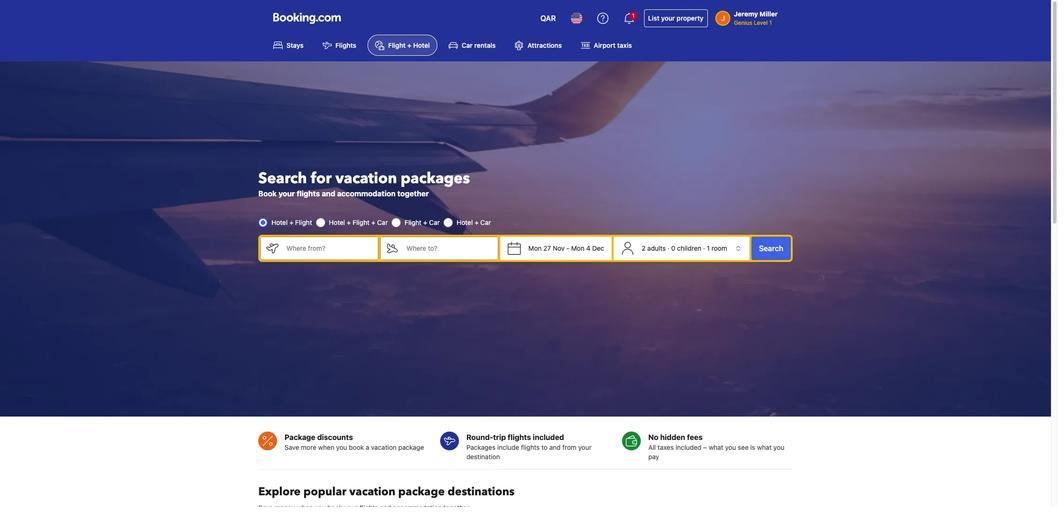 Task type: vqa. For each thing, say whether or not it's contained in the screenshot.
USD button at the right
no



Task type: locate. For each thing, give the bounding box(es) containing it.
mon 27 nov - mon 4 dec
[[529, 244, 605, 252]]

airport taxis
[[594, 41, 632, 49]]

include
[[498, 444, 519, 452]]

when
[[318, 444, 335, 452]]

what
[[709, 444, 724, 452], [758, 444, 772, 452]]

0 vertical spatial vacation
[[336, 168, 397, 189]]

is
[[751, 444, 756, 452]]

flight + hotel link
[[368, 35, 438, 56]]

0 vertical spatial package
[[399, 444, 424, 452]]

list your property link
[[644, 9, 708, 27]]

vacation inside package discounts save more when you book a vacation package
[[371, 444, 397, 452]]

popular
[[304, 484, 347, 500]]

and right "to"
[[550, 444, 561, 452]]

included down the fees
[[676, 444, 702, 452]]

list your property
[[649, 14, 704, 22]]

0 horizontal spatial search
[[258, 168, 307, 189]]

package
[[399, 444, 424, 452], [399, 484, 445, 500]]

flights left "to"
[[521, 444, 540, 452]]

all
[[649, 444, 656, 452]]

you down discounts
[[336, 444, 347, 452]]

1 horizontal spatial your
[[579, 444, 592, 452]]

mon right -
[[572, 244, 585, 252]]

2 horizontal spatial 1
[[770, 19, 772, 26]]

explore popular vacation package destinations
[[258, 484, 515, 500]]

property
[[677, 14, 704, 22]]

your
[[662, 14, 675, 22], [279, 189, 295, 198], [579, 444, 592, 452]]

flight + car
[[405, 219, 440, 227]]

mon
[[529, 244, 542, 252], [572, 244, 585, 252]]

1 horizontal spatial search
[[760, 244, 784, 253]]

round-trip flights included packages include flights to and from your destination
[[467, 433, 592, 461]]

vacation right a
[[371, 444, 397, 452]]

see
[[738, 444, 749, 452]]

jeremy
[[734, 10, 758, 18]]

pay
[[649, 453, 660, 461]]

1 horizontal spatial you
[[726, 444, 737, 452]]

included
[[533, 433, 564, 442], [676, 444, 702, 452]]

0 vertical spatial flights
[[297, 189, 320, 198]]

1 button
[[618, 7, 641, 30]]

a
[[366, 444, 369, 452]]

included up "to"
[[533, 433, 564, 442]]

what right –
[[709, 444, 724, 452]]

1 inside jeremy miller genius level 1
[[770, 19, 772, 26]]

your right the from
[[579, 444, 592, 452]]

mon left 27
[[529, 244, 542, 252]]

and inside the 'round-trip flights included packages include flights to and from your destination'
[[550, 444, 561, 452]]

1 left the "room"
[[707, 244, 710, 252]]

0 vertical spatial search
[[258, 168, 307, 189]]

0
[[672, 244, 676, 252]]

+ for flight + car
[[424, 219, 428, 227]]

0 vertical spatial and
[[322, 189, 336, 198]]

1 horizontal spatial what
[[758, 444, 772, 452]]

1 vertical spatial search
[[760, 244, 784, 253]]

2 horizontal spatial you
[[774, 444, 785, 452]]

your right book
[[279, 189, 295, 198]]

you left see
[[726, 444, 737, 452]]

list
[[649, 14, 660, 22]]

2 vertical spatial vacation
[[349, 484, 396, 500]]

explore
[[258, 484, 301, 500]]

vacation
[[336, 168, 397, 189], [371, 444, 397, 452], [349, 484, 396, 500]]

taxes
[[658, 444, 674, 452]]

+ for hotel + flight
[[290, 219, 294, 227]]

2 vertical spatial flights
[[521, 444, 540, 452]]

1
[[632, 12, 635, 19], [770, 19, 772, 26], [707, 244, 710, 252]]

1 vertical spatial and
[[550, 444, 561, 452]]

flights down for
[[297, 189, 320, 198]]

0 horizontal spatial included
[[533, 433, 564, 442]]

0 vertical spatial included
[[533, 433, 564, 442]]

hotel for hotel + car
[[457, 219, 473, 227]]

flight
[[388, 41, 406, 49], [295, 219, 312, 227], [353, 219, 370, 227], [405, 219, 422, 227]]

search inside search 'button'
[[760, 244, 784, 253]]

1 horizontal spatial and
[[550, 444, 561, 452]]

flights up include
[[508, 433, 531, 442]]

flights inside search for vacation packages book your flights and accommodation together
[[297, 189, 320, 198]]

2 vertical spatial your
[[579, 444, 592, 452]]

from
[[563, 444, 577, 452]]

1 horizontal spatial ·
[[704, 244, 705, 252]]

0 horizontal spatial ·
[[668, 244, 670, 252]]

flight + hotel
[[388, 41, 430, 49]]

0 horizontal spatial your
[[279, 189, 295, 198]]

+
[[408, 41, 412, 49], [290, 219, 294, 227], [347, 219, 351, 227], [372, 219, 376, 227], [424, 219, 428, 227], [475, 219, 479, 227]]

to
[[542, 444, 548, 452]]

more
[[301, 444, 317, 452]]

3 you from the left
[[774, 444, 785, 452]]

-
[[567, 244, 570, 252]]

0 horizontal spatial you
[[336, 444, 347, 452]]

search for vacation packages book your flights and accommodation together
[[258, 168, 470, 198]]

·
[[668, 244, 670, 252], [704, 244, 705, 252]]

+ for hotel + flight + car
[[347, 219, 351, 227]]

vacation up accommodation
[[336, 168, 397, 189]]

you right is
[[774, 444, 785, 452]]

· right 'children' on the top right of page
[[704, 244, 705, 252]]

packages
[[401, 168, 470, 189]]

1 vertical spatial vacation
[[371, 444, 397, 452]]

you
[[336, 444, 347, 452], [726, 444, 737, 452], [774, 444, 785, 452]]

0 horizontal spatial and
[[322, 189, 336, 198]]

and
[[322, 189, 336, 198], [550, 444, 561, 452]]

vacation inside search for vacation packages book your flights and accommodation together
[[336, 168, 397, 189]]

1 package from the top
[[399, 444, 424, 452]]

–
[[704, 444, 707, 452]]

your right list
[[662, 14, 675, 22]]

2 you from the left
[[726, 444, 737, 452]]

0 horizontal spatial 1
[[632, 12, 635, 19]]

0 horizontal spatial what
[[709, 444, 724, 452]]

miller
[[760, 10, 778, 18]]

car rentals
[[462, 41, 496, 49]]

vacation for packages
[[336, 168, 397, 189]]

0 vertical spatial your
[[662, 14, 675, 22]]

1 vertical spatial your
[[279, 189, 295, 198]]

Where from? field
[[279, 237, 379, 260]]

1 horizontal spatial mon
[[572, 244, 585, 252]]

flights
[[297, 189, 320, 198], [508, 433, 531, 442], [521, 444, 540, 452]]

1 · from the left
[[668, 244, 670, 252]]

package
[[285, 433, 316, 442]]

adults
[[648, 244, 666, 252]]

children
[[678, 244, 702, 252]]

0 horizontal spatial mon
[[529, 244, 542, 252]]

Where to? field
[[399, 237, 499, 260]]

vacation down a
[[349, 484, 396, 500]]

and down for
[[322, 189, 336, 198]]

room
[[712, 244, 728, 252]]

your inside search for vacation packages book your flights and accommodation together
[[279, 189, 295, 198]]

qar button
[[535, 7, 562, 30]]

hotel
[[413, 41, 430, 49], [272, 219, 288, 227], [329, 219, 345, 227], [457, 219, 473, 227]]

4
[[587, 244, 591, 252]]

1 horizontal spatial included
[[676, 444, 702, 452]]

1 down miller in the top of the page
[[770, 19, 772, 26]]

airport taxis link
[[573, 35, 640, 56]]

stays link
[[266, 35, 311, 56]]

1 you from the left
[[336, 444, 347, 452]]

included inside no hidden fees all taxes included – what you see is what you pay
[[676, 444, 702, 452]]

1 vertical spatial included
[[676, 444, 702, 452]]

car
[[462, 41, 473, 49], [377, 219, 388, 227], [429, 219, 440, 227], [481, 219, 491, 227]]

1 left list
[[632, 12, 635, 19]]

1 vertical spatial package
[[399, 484, 445, 500]]

what right is
[[758, 444, 772, 452]]

search inside search for vacation packages book your flights and accommodation together
[[258, 168, 307, 189]]

trip
[[493, 433, 506, 442]]

and inside search for vacation packages book your flights and accommodation together
[[322, 189, 336, 198]]

· left 0
[[668, 244, 670, 252]]

search
[[258, 168, 307, 189], [760, 244, 784, 253]]



Task type: describe. For each thing, give the bounding box(es) containing it.
book
[[258, 189, 277, 198]]

you inside package discounts save more when you book a vacation package
[[336, 444, 347, 452]]

level
[[754, 19, 768, 26]]

1 vertical spatial flights
[[508, 433, 531, 442]]

vacation for package
[[349, 484, 396, 500]]

no hidden fees all taxes included – what you see is what you pay
[[649, 433, 785, 461]]

hotel + flight
[[272, 219, 312, 227]]

hotel + car
[[457, 219, 491, 227]]

packages
[[467, 444, 496, 452]]

package inside package discounts save more when you book a vacation package
[[399, 444, 424, 452]]

no
[[649, 433, 659, 442]]

2 mon from the left
[[572, 244, 585, 252]]

destinations
[[448, 484, 515, 500]]

hotel for hotel + flight
[[272, 219, 288, 227]]

flights link
[[315, 35, 364, 56]]

nov
[[553, 244, 565, 252]]

1 mon from the left
[[529, 244, 542, 252]]

stays
[[287, 41, 304, 49]]

1 inside 'button'
[[632, 12, 635, 19]]

flights for trip
[[521, 444, 540, 452]]

package discounts save more when you book a vacation package
[[285, 433, 424, 452]]

27
[[544, 244, 551, 252]]

flights for for
[[297, 189, 320, 198]]

search for search for vacation packages book your flights and accommodation together
[[258, 168, 307, 189]]

genius
[[734, 19, 753, 26]]

destination
[[467, 453, 500, 461]]

flight inside flight + hotel link
[[388, 41, 406, 49]]

2 what from the left
[[758, 444, 772, 452]]

qar
[[541, 14, 556, 23]]

included inside the 'round-trip flights included packages include flights to and from your destination'
[[533, 433, 564, 442]]

rentals
[[475, 41, 496, 49]]

+ for flight + hotel
[[408, 41, 412, 49]]

1 horizontal spatial 1
[[707, 244, 710, 252]]

jeremy miller genius level 1
[[734, 10, 778, 26]]

attractions link
[[507, 35, 570, 56]]

search for search
[[760, 244, 784, 253]]

search button
[[752, 237, 791, 260]]

save
[[285, 444, 299, 452]]

for
[[311, 168, 332, 189]]

fees
[[687, 433, 703, 442]]

hotel for hotel + flight + car
[[329, 219, 345, 227]]

airport
[[594, 41, 616, 49]]

2 horizontal spatial your
[[662, 14, 675, 22]]

round-
[[467, 433, 493, 442]]

2
[[642, 244, 646, 252]]

2 adults · 0 children · 1 room
[[642, 244, 728, 252]]

taxis
[[618, 41, 632, 49]]

car rentals link
[[441, 35, 503, 56]]

together
[[398, 189, 429, 198]]

2 · from the left
[[704, 244, 705, 252]]

flights
[[336, 41, 357, 49]]

hotel + flight + car
[[329, 219, 388, 227]]

2 package from the top
[[399, 484, 445, 500]]

+ for hotel + car
[[475, 219, 479, 227]]

hidden
[[661, 433, 686, 442]]

book
[[349, 444, 364, 452]]

accommodation
[[337, 189, 396, 198]]

attractions
[[528, 41, 562, 49]]

booking.com online hotel reservations image
[[273, 13, 341, 24]]

1 what from the left
[[709, 444, 724, 452]]

discounts
[[317, 433, 353, 442]]

dec
[[593, 244, 605, 252]]

your inside the 'round-trip flights included packages include flights to and from your destination'
[[579, 444, 592, 452]]



